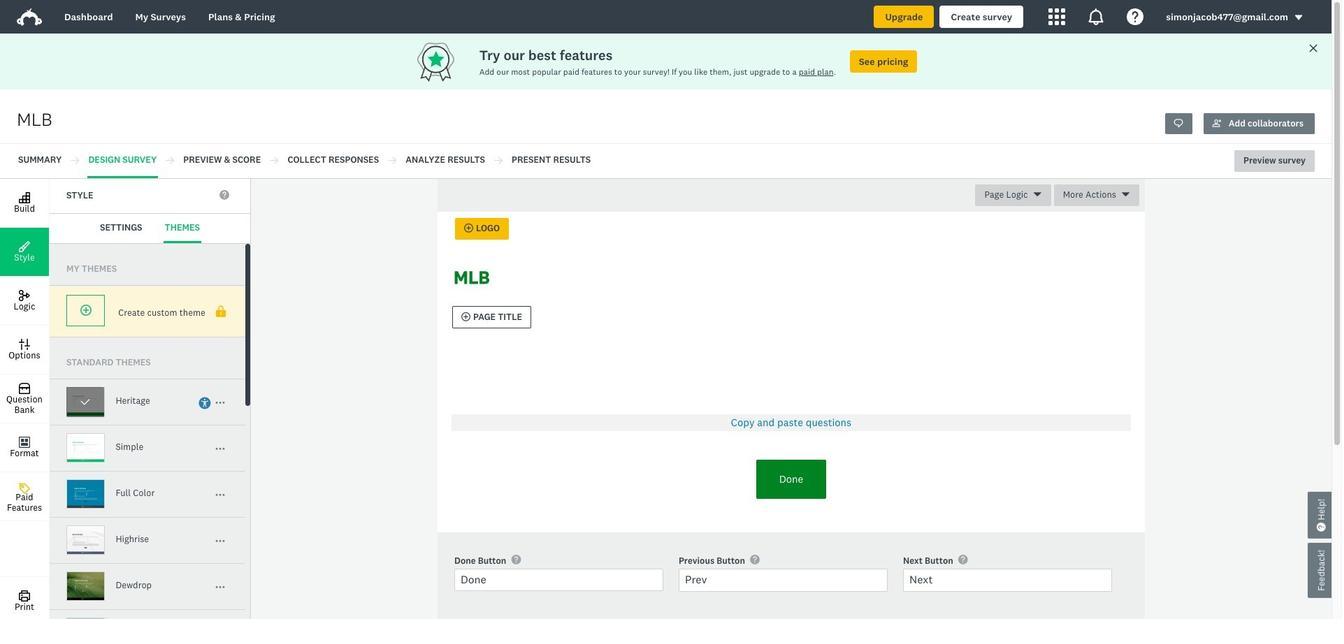 Task type: locate. For each thing, give the bounding box(es) containing it.
surveymonkey logo image
[[17, 8, 42, 26]]

None text field
[[903, 569, 1112, 592]]

0 horizontal spatial products icon image
[[1049, 8, 1066, 25]]

products icon image
[[1049, 8, 1066, 25], [1088, 8, 1105, 25]]

1 horizontal spatial products icon image
[[1088, 8, 1105, 25]]

None text field
[[455, 569, 663, 592], [679, 569, 888, 592], [455, 569, 663, 592], [679, 569, 888, 592]]

help icon image
[[1127, 8, 1144, 25]]



Task type: describe. For each thing, give the bounding box(es) containing it.
rewards image
[[414, 39, 479, 84]]

dropdown arrow image
[[1294, 13, 1304, 23]]

1 products icon image from the left
[[1049, 8, 1066, 25]]

2 products icon image from the left
[[1088, 8, 1105, 25]]



Task type: vqa. For each thing, say whether or not it's contained in the screenshot.
the TrustedSite helps keep you safe from identity theft, credit card fraud, spyware, spam, viruses and online scams image
no



